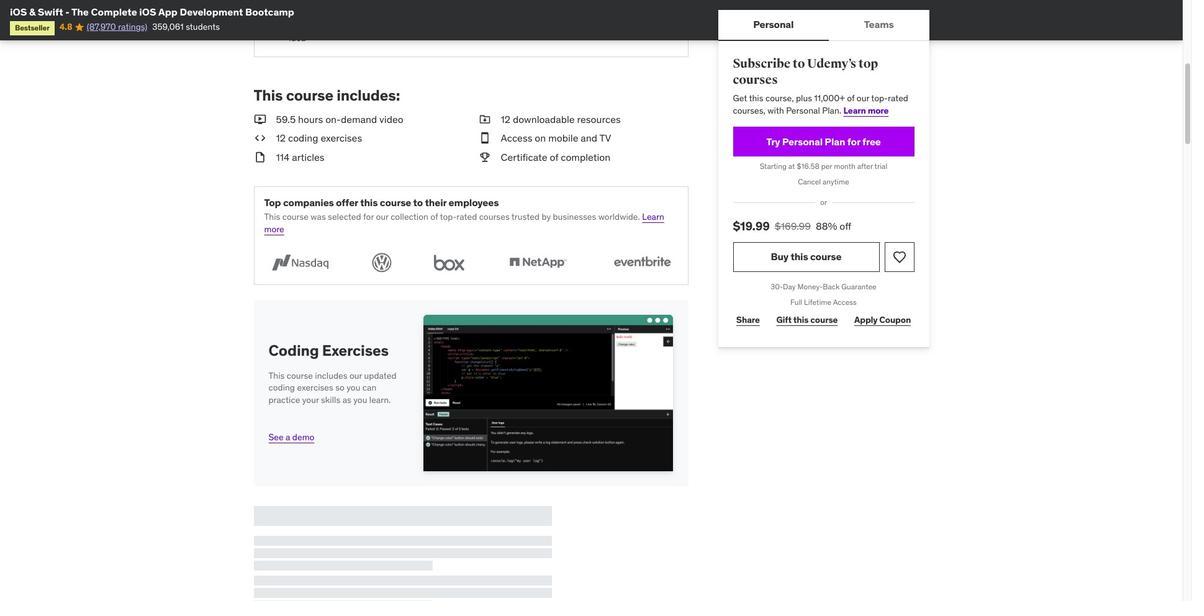 Task type: describe. For each thing, give the bounding box(es) containing it.
0 vertical spatial coding
[[288, 132, 318, 144]]

course inside gift this course link
[[811, 314, 838, 326]]

114 articles
[[276, 151, 325, 163]]

after
[[858, 162, 873, 171]]

worldwide.
[[599, 211, 640, 223]]

off
[[840, 220, 852, 233]]

volkswagen image
[[368, 251, 396, 274]]

with
[[768, 105, 784, 116]]

small image for 114 articles
[[254, 150, 266, 164]]

plan
[[825, 135, 846, 148]]

tab list containing personal
[[718, 10, 930, 41]]

includes:
[[337, 86, 400, 105]]

coupon
[[880, 314, 911, 326]]

courses inside subscribe to udemy's top courses
[[733, 72, 778, 87]]

personal button
[[718, 10, 829, 40]]

trial
[[875, 162, 888, 171]]

top
[[264, 196, 281, 209]]

master app design so you'll know how to wireframe, mockup and prototype your app idea
[[289, 8, 456, 43]]

practice
[[269, 394, 300, 406]]

collection
[[391, 211, 429, 223]]

0 vertical spatial for
[[848, 135, 861, 148]]

small image for 12 coding exercises
[[254, 131, 266, 145]]

and inside 'master app design so you'll know how to wireframe, mockup and prototype your app idea'
[[366, 20, 380, 31]]

demand
[[341, 113, 377, 126]]

ratings)
[[118, 21, 147, 33]]

buy this course
[[771, 251, 842, 263]]

learn for subscribe to udemy's top courses
[[844, 105, 866, 116]]

our inside this course includes our updated coding exercises so you can practice your skills as you learn.
[[350, 370, 362, 381]]

can
[[363, 382, 377, 393]]

mobile
[[549, 132, 579, 144]]

more for subscribe to udemy's top courses
[[868, 105, 889, 116]]

of inside get this course, plus 11,000+ of our top-rated courses, with personal plan.
[[848, 93, 855, 104]]

bestseller
[[15, 23, 50, 33]]

this for this course was selected for our collection of top-rated courses trusted by businesses worldwide.
[[264, 211, 280, 223]]

as
[[343, 394, 352, 406]]

certificate
[[501, 151, 548, 163]]

1 horizontal spatial app
[[441, 20, 456, 31]]

2 vertical spatial personal
[[783, 135, 823, 148]]

guarantee
[[842, 282, 877, 291]]

gift this course
[[777, 314, 838, 326]]

design
[[335, 8, 361, 19]]

1 vertical spatial you
[[354, 394, 367, 406]]

coding exercises
[[269, 341, 389, 360]]

this for this course includes:
[[254, 86, 283, 105]]

the
[[71, 6, 89, 18]]

per
[[822, 162, 833, 171]]

so inside 'master app design so you'll know how to wireframe, mockup and prototype your app idea'
[[363, 8, 372, 19]]

tv
[[600, 132, 611, 144]]

at
[[789, 162, 795, 171]]

59.5
[[276, 113, 296, 126]]

box image
[[428, 251, 470, 274]]

subscribe
[[733, 56, 791, 71]]

bootcamp
[[245, 6, 294, 18]]

teams button
[[829, 10, 930, 40]]

top
[[859, 56, 879, 71]]

try personal plan for free
[[767, 135, 881, 148]]

personal inside get this course, plus 11,000+ of our top-rated courses, with personal plan.
[[787, 105, 820, 116]]

wishlist image
[[892, 250, 907, 265]]

88%
[[816, 220, 838, 233]]

2 vertical spatial of
[[431, 211, 438, 223]]

apply coupon button
[[852, 308, 915, 333]]

video
[[380, 113, 404, 126]]

wireframe,
[[289, 20, 330, 31]]

this for this course includes our updated coding exercises so you can practice your skills as you learn.
[[269, 370, 285, 381]]

share
[[737, 314, 760, 326]]

anytime
[[823, 177, 850, 187]]

was
[[311, 211, 326, 223]]

coding
[[269, 341, 319, 360]]

$19.99
[[733, 219, 770, 233]]

course inside this course includes our updated coding exercises so you can practice your skills as you learn.
[[287, 370, 313, 381]]

small image for 12 downloadable resources
[[479, 112, 491, 126]]

0 vertical spatial app
[[318, 8, 333, 19]]

how
[[419, 8, 435, 19]]

gift
[[777, 314, 792, 326]]

mockup
[[332, 20, 364, 31]]

359,061 students
[[152, 21, 220, 33]]

12 for 12 coding exercises
[[276, 132, 286, 144]]

idea
[[289, 32, 306, 43]]

30-day money-back guarantee full lifetime access
[[771, 282, 877, 307]]

employees
[[449, 196, 499, 209]]

articles
[[292, 151, 325, 163]]

apply coupon
[[855, 314, 911, 326]]

students
[[186, 21, 220, 33]]

exercises inside this course includes our updated coding exercises so you can practice your skills as you learn.
[[297, 382, 333, 393]]

know
[[396, 8, 417, 19]]

certificate of completion
[[501, 151, 611, 163]]

your inside 'master app design so you'll know how to wireframe, mockup and prototype your app idea'
[[422, 20, 439, 31]]

11,000+
[[815, 93, 845, 104]]

access on mobile and tv
[[501, 132, 611, 144]]

offer
[[336, 196, 358, 209]]

1 ios from the left
[[10, 6, 27, 18]]

or
[[821, 198, 827, 207]]

1 vertical spatial rated
[[457, 211, 477, 223]]

starting at $16.58 per month after trial cancel anytime
[[760, 162, 888, 187]]

course,
[[766, 93, 794, 104]]

gift this course link
[[773, 308, 842, 333]]

includes
[[315, 370, 348, 381]]

this for buy
[[791, 251, 809, 263]]

1 horizontal spatial our
[[376, 211, 389, 223]]

development
[[180, 6, 243, 18]]

$16.58
[[797, 162, 820, 171]]

plus
[[796, 93, 813, 104]]

by
[[542, 211, 551, 223]]

resources
[[577, 113, 621, 126]]

try
[[767, 135, 781, 148]]

netapp image
[[503, 251, 574, 274]]

0 vertical spatial you
[[347, 382, 361, 393]]

get this course, plus 11,000+ of our top-rated courses, with personal plan.
[[733, 93, 909, 116]]

30-
[[771, 282, 783, 291]]

buy
[[771, 251, 789, 263]]



Task type: locate. For each thing, give the bounding box(es) containing it.
0 horizontal spatial learn more
[[264, 211, 665, 235]]

full
[[791, 297, 803, 307]]

0 horizontal spatial your
[[302, 394, 319, 406]]

12 coding exercises
[[276, 132, 362, 144]]

(87,970 ratings)
[[87, 21, 147, 33]]

you'll
[[374, 8, 394, 19]]

learn right "worldwide."
[[643, 211, 665, 223]]

your down how
[[422, 20, 439, 31]]

1 horizontal spatial 12
[[501, 113, 511, 126]]

this right buy
[[791, 251, 809, 263]]

starting
[[760, 162, 787, 171]]

try personal plan for free link
[[733, 127, 915, 157]]

1 vertical spatial of
[[550, 151, 559, 163]]

lifetime
[[805, 297, 832, 307]]

12 up the 114
[[276, 132, 286, 144]]

1 horizontal spatial more
[[868, 105, 889, 116]]

courses down subscribe
[[733, 72, 778, 87]]

small image left 59.5
[[254, 112, 266, 126]]

0 horizontal spatial courses
[[479, 211, 510, 223]]

more for top companies offer this course to their employees
[[264, 224, 284, 235]]

0 vertical spatial top-
[[872, 93, 888, 104]]

learn more link for subscribe to udemy's top courses
[[844, 105, 889, 116]]

coding up 114 articles
[[288, 132, 318, 144]]

1 horizontal spatial ios
[[139, 6, 156, 18]]

0 horizontal spatial of
[[431, 211, 438, 223]]

month
[[834, 162, 856, 171]]

updated
[[364, 370, 397, 381]]

learn more for top companies offer this course to their employees
[[264, 211, 665, 235]]

access up the certificate
[[501, 132, 533, 144]]

this inside this course includes our updated coding exercises so you can practice your skills as you learn.
[[269, 370, 285, 381]]

your
[[422, 20, 439, 31], [302, 394, 319, 406]]

0 horizontal spatial rated
[[457, 211, 477, 223]]

top- inside get this course, plus 11,000+ of our top-rated courses, with personal plan.
[[872, 93, 888, 104]]

1 horizontal spatial top-
[[872, 93, 888, 104]]

this course was selected for our collection of top-rated courses trusted by businesses worldwide.
[[264, 211, 640, 223]]

this right gift on the right of the page
[[794, 314, 809, 326]]

on-
[[326, 113, 341, 126]]

-
[[65, 6, 69, 18]]

and left tv
[[581, 132, 598, 144]]

rated inside get this course, plus 11,000+ of our top-rated courses, with personal plan.
[[888, 93, 909, 104]]

personal
[[754, 18, 794, 31], [787, 105, 820, 116], [783, 135, 823, 148]]

courses down 'employees' at the left of page
[[479, 211, 510, 223]]

course inside buy this course button
[[811, 251, 842, 263]]

0 horizontal spatial ios
[[10, 6, 27, 18]]

udemy's
[[808, 56, 857, 71]]

1 vertical spatial your
[[302, 394, 319, 406]]

see
[[269, 431, 284, 443]]

0 horizontal spatial learn more link
[[264, 211, 665, 235]]

2 horizontal spatial of
[[848, 93, 855, 104]]

this up courses,
[[749, 93, 764, 104]]

app
[[318, 8, 333, 19], [441, 20, 456, 31]]

skills
[[321, 394, 341, 406]]

1 vertical spatial courses
[[479, 211, 510, 223]]

more up free
[[868, 105, 889, 116]]

12 left downloadable
[[501, 113, 511, 126]]

their
[[425, 196, 447, 209]]

this course includes:
[[254, 86, 400, 105]]

114
[[276, 151, 290, 163]]

ios left app
[[139, 6, 156, 18]]

cancel
[[798, 177, 821, 187]]

personal inside "button"
[[754, 18, 794, 31]]

hours
[[298, 113, 323, 126]]

this
[[254, 86, 283, 105], [264, 211, 280, 223], [269, 370, 285, 381]]

1 horizontal spatial learn more link
[[844, 105, 889, 116]]

0 vertical spatial rated
[[888, 93, 909, 104]]

1 horizontal spatial and
[[581, 132, 598, 144]]

1 horizontal spatial access
[[833, 297, 857, 307]]

access inside 30-day money-back guarantee full lifetime access
[[833, 297, 857, 307]]

small image for certificate of completion
[[479, 150, 491, 164]]

ios left &
[[10, 6, 27, 18]]

small image
[[479, 112, 491, 126], [254, 131, 266, 145], [479, 131, 491, 145]]

1 vertical spatial to
[[793, 56, 805, 71]]

0 vertical spatial learn
[[844, 105, 866, 116]]

get
[[733, 93, 748, 104]]

this inside buy this course button
[[791, 251, 809, 263]]

1 vertical spatial more
[[264, 224, 284, 235]]

access down back
[[833, 297, 857, 307]]

personal up $16.58
[[783, 135, 823, 148]]

1 vertical spatial exercises
[[297, 382, 333, 393]]

0 vertical spatial access
[[501, 132, 533, 144]]

course down lifetime
[[811, 314, 838, 326]]

our right '11,000+'
[[857, 93, 870, 104]]

1 vertical spatial learn more link
[[264, 211, 665, 235]]

our left 'updated'
[[350, 370, 362, 381]]

swift
[[38, 6, 63, 18]]

small image
[[254, 112, 266, 126], [254, 150, 266, 164], [479, 150, 491, 164]]

top- down top
[[872, 93, 888, 104]]

0 vertical spatial more
[[868, 105, 889, 116]]

0 vertical spatial courses
[[733, 72, 778, 87]]

app up wireframe,
[[318, 8, 333, 19]]

1 vertical spatial personal
[[787, 105, 820, 116]]

2 horizontal spatial to
[[793, 56, 805, 71]]

course
[[286, 86, 334, 105], [380, 196, 411, 209], [282, 211, 309, 223], [811, 251, 842, 263], [811, 314, 838, 326], [287, 370, 313, 381]]

$19.99 $169.99 88% off
[[733, 219, 852, 233]]

2 ios from the left
[[139, 6, 156, 18]]

you
[[347, 382, 361, 393], [354, 394, 367, 406]]

exercises up skills
[[297, 382, 333, 393]]

1 vertical spatial 12
[[276, 132, 286, 144]]

your inside this course includes our updated coding exercises so you can practice your skills as you learn.
[[302, 394, 319, 406]]

0 vertical spatial exercises
[[321, 132, 362, 144]]

0 horizontal spatial for
[[363, 211, 374, 223]]

1 horizontal spatial your
[[422, 20, 439, 31]]

plan.
[[823, 105, 842, 116]]

small image left the 114
[[254, 150, 266, 164]]

back
[[823, 282, 840, 291]]

small image left the certificate
[[479, 150, 491, 164]]

this down top
[[264, 211, 280, 223]]

1 vertical spatial for
[[363, 211, 374, 223]]

course down companies
[[282, 211, 309, 223]]

and down you'll
[[366, 20, 380, 31]]

share button
[[733, 308, 764, 333]]

12 for 12 downloadable resources
[[501, 113, 511, 126]]

so left you'll
[[363, 8, 372, 19]]

this inside gift this course link
[[794, 314, 809, 326]]

subscribe to udemy's top courses
[[733, 56, 879, 87]]

1 vertical spatial access
[[833, 297, 857, 307]]

this up 59.5
[[254, 86, 283, 105]]

coding up practice
[[269, 382, 295, 393]]

personal up subscribe
[[754, 18, 794, 31]]

top companies offer this course to their employees
[[264, 196, 499, 209]]

exercises down 59.5 hours on-demand video
[[321, 132, 362, 144]]

1 horizontal spatial of
[[550, 151, 559, 163]]

you up as
[[347, 382, 361, 393]]

for left free
[[848, 135, 861, 148]]

0 horizontal spatial top-
[[440, 211, 457, 223]]

1 vertical spatial coding
[[269, 382, 295, 393]]

learn right plan.
[[844, 105, 866, 116]]

0 horizontal spatial our
[[350, 370, 362, 381]]

1 horizontal spatial so
[[363, 8, 372, 19]]

learn more link
[[844, 105, 889, 116], [264, 211, 665, 235]]

0 horizontal spatial access
[[501, 132, 533, 144]]

for down top companies offer this course to their employees
[[363, 211, 374, 223]]

on
[[535, 132, 546, 144]]

2 vertical spatial our
[[350, 370, 362, 381]]

exercises
[[322, 341, 389, 360]]

ios & swift - the complete ios app development bootcamp
[[10, 6, 294, 18]]

0 vertical spatial of
[[848, 93, 855, 104]]

course up collection
[[380, 196, 411, 209]]

1 horizontal spatial for
[[848, 135, 861, 148]]

buy this course button
[[733, 242, 880, 272]]

rated
[[888, 93, 909, 104], [457, 211, 477, 223]]

0 horizontal spatial more
[[264, 224, 284, 235]]

money-
[[798, 282, 823, 291]]

&
[[29, 6, 36, 18]]

2 horizontal spatial our
[[857, 93, 870, 104]]

1 horizontal spatial learn
[[844, 105, 866, 116]]

0 horizontal spatial to
[[413, 196, 423, 209]]

1 horizontal spatial courses
[[733, 72, 778, 87]]

coding
[[288, 132, 318, 144], [269, 382, 295, 393]]

to inside 'master app design so you'll know how to wireframe, mockup and prototype your app idea'
[[437, 8, 445, 19]]

our down top companies offer this course to their employees
[[376, 211, 389, 223]]

0 horizontal spatial 12
[[276, 132, 286, 144]]

nasdaq image
[[264, 251, 336, 274]]

1 vertical spatial learn more
[[264, 211, 665, 235]]

1 vertical spatial this
[[264, 211, 280, 223]]

to right how
[[437, 8, 445, 19]]

1 vertical spatial top-
[[440, 211, 457, 223]]

a
[[286, 431, 290, 443]]

learn more down 'employees' at the left of page
[[264, 211, 665, 235]]

this course includes our updated coding exercises so you can practice your skills as you learn.
[[269, 370, 397, 406]]

0 vertical spatial so
[[363, 8, 372, 19]]

2 vertical spatial this
[[269, 370, 285, 381]]

so up as
[[336, 382, 345, 393]]

of down their in the top of the page
[[431, 211, 438, 223]]

0 vertical spatial learn more
[[844, 105, 889, 116]]

0 vertical spatial personal
[[754, 18, 794, 31]]

of down access on mobile and tv
[[550, 151, 559, 163]]

demo
[[293, 431, 315, 443]]

more
[[868, 105, 889, 116], [264, 224, 284, 235]]

to up collection
[[413, 196, 423, 209]]

downloadable
[[513, 113, 575, 126]]

businesses
[[553, 211, 597, 223]]

1 vertical spatial so
[[336, 382, 345, 393]]

2 vertical spatial to
[[413, 196, 423, 209]]

master
[[289, 8, 316, 19]]

app right prototype
[[441, 20, 456, 31]]

1 vertical spatial our
[[376, 211, 389, 223]]

learn more up free
[[844, 105, 889, 116]]

$169.99
[[775, 220, 811, 233]]

0 vertical spatial your
[[422, 20, 439, 31]]

0 vertical spatial this
[[254, 86, 283, 105]]

your left skills
[[302, 394, 319, 406]]

1 vertical spatial app
[[441, 20, 456, 31]]

learn
[[844, 105, 866, 116], [643, 211, 665, 223]]

course down coding
[[287, 370, 313, 381]]

learn more link up free
[[844, 105, 889, 116]]

to inside subscribe to udemy's top courses
[[793, 56, 805, 71]]

0 horizontal spatial so
[[336, 382, 345, 393]]

day
[[783, 282, 796, 291]]

small image for access on mobile and tv
[[479, 131, 491, 145]]

small image for 59.5 hours on-demand video
[[254, 112, 266, 126]]

so inside this course includes our updated coding exercises so you can practice your skills as you learn.
[[336, 382, 345, 393]]

tab list
[[718, 10, 930, 41]]

0 horizontal spatial and
[[366, 20, 380, 31]]

(87,970
[[87, 21, 116, 33]]

to left udemy's at the right top
[[793, 56, 805, 71]]

0 horizontal spatial app
[[318, 8, 333, 19]]

learn more
[[844, 105, 889, 116], [264, 211, 665, 235]]

course up back
[[811, 251, 842, 263]]

this inside get this course, plus 11,000+ of our top-rated courses, with personal plan.
[[749, 93, 764, 104]]

more down top
[[264, 224, 284, 235]]

0 horizontal spatial learn
[[643, 211, 665, 223]]

our inside get this course, plus 11,000+ of our top-rated courses, with personal plan.
[[857, 93, 870, 104]]

1 horizontal spatial rated
[[888, 93, 909, 104]]

1 horizontal spatial to
[[437, 8, 445, 19]]

12 downloadable resources
[[501, 113, 621, 126]]

this up practice
[[269, 370, 285, 381]]

prototype
[[382, 20, 420, 31]]

0 vertical spatial our
[[857, 93, 870, 104]]

trusted
[[512, 211, 540, 223]]

of right '11,000+'
[[848, 93, 855, 104]]

0 vertical spatial to
[[437, 8, 445, 19]]

coding inside this course includes our updated coding exercises so you can practice your skills as you learn.
[[269, 382, 295, 393]]

top- down their in the top of the page
[[440, 211, 457, 223]]

xsmall image
[[269, 8, 279, 20]]

359,061
[[152, 21, 184, 33]]

eventbrite image
[[607, 251, 678, 274]]

learn more for subscribe to udemy's top courses
[[844, 105, 889, 116]]

0 vertical spatial 12
[[501, 113, 511, 126]]

complete
[[91, 6, 137, 18]]

this for gift
[[794, 314, 809, 326]]

apply
[[855, 314, 878, 326]]

0 vertical spatial learn more link
[[844, 105, 889, 116]]

learn more link down 'employees' at the left of page
[[264, 211, 665, 235]]

completion
[[561, 151, 611, 163]]

ios
[[10, 6, 27, 18], [139, 6, 156, 18]]

learn more link for top companies offer this course to their employees
[[264, 211, 665, 235]]

0 vertical spatial and
[[366, 20, 380, 31]]

1 horizontal spatial learn more
[[844, 105, 889, 116]]

you right as
[[354, 394, 367, 406]]

course up hours
[[286, 86, 334, 105]]

personal down plus
[[787, 105, 820, 116]]

learn for top companies offer this course to their employees
[[643, 211, 665, 223]]

1 vertical spatial and
[[581, 132, 598, 144]]

1 vertical spatial learn
[[643, 211, 665, 223]]

this for get
[[749, 93, 764, 104]]

this right offer
[[360, 196, 378, 209]]



Task type: vqa. For each thing, say whether or not it's contained in the screenshot.
WHAT YOU'LL LEARN
no



